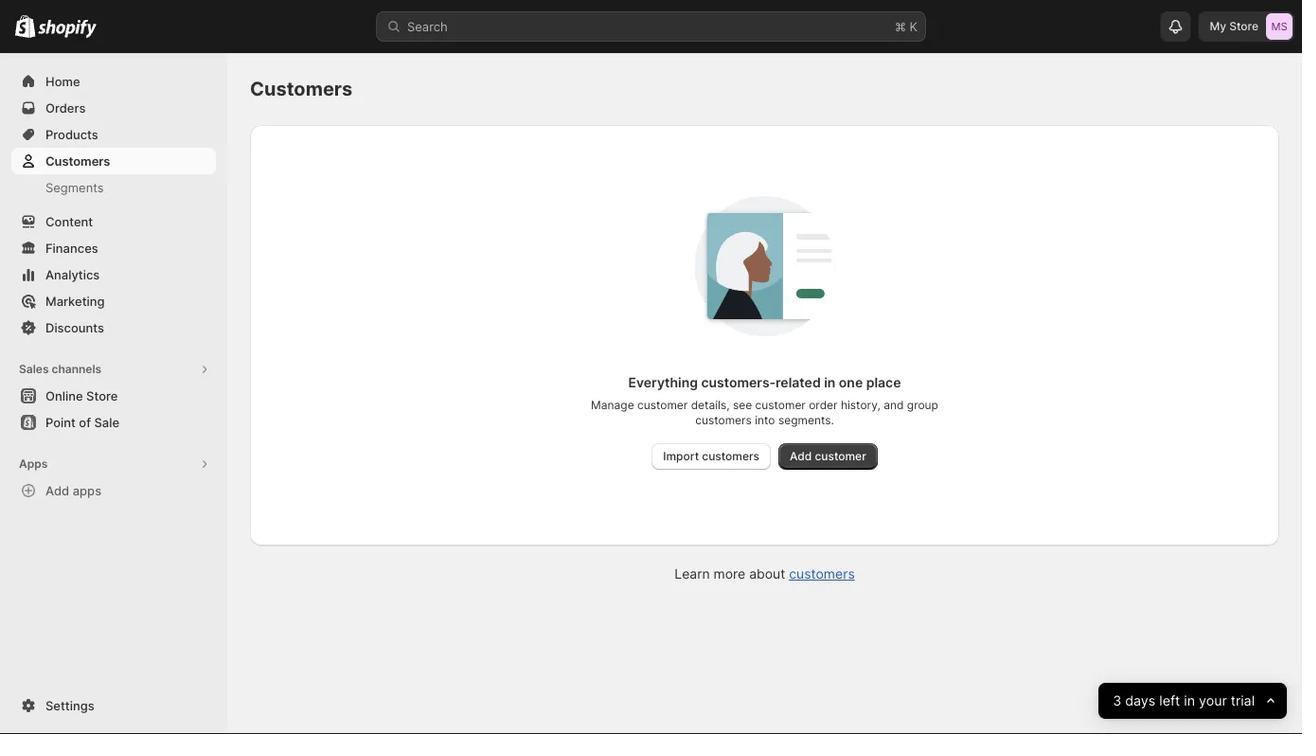 Task type: describe. For each thing, give the bounding box(es) containing it.
customers inside everything customers-related in one place manage customer details, see customer order history, and group customers into segments.
[[695, 413, 752, 427]]

orders link
[[11, 95, 216, 121]]

segments
[[45, 180, 104, 195]]

online store button
[[0, 383, 227, 409]]

segments link
[[11, 174, 216, 201]]

channels
[[52, 362, 101, 376]]

home link
[[11, 68, 216, 95]]

learn
[[675, 566, 710, 582]]

segments.
[[778, 413, 834, 427]]

add for add customer
[[790, 449, 812, 463]]

my store image
[[1266, 13, 1293, 40]]

home
[[45, 74, 80, 89]]

settings link
[[11, 692, 216, 719]]

everything
[[628, 375, 698, 391]]

one
[[839, 375, 863, 391]]

history,
[[841, 398, 881, 412]]

marketing link
[[11, 288, 216, 314]]

discounts link
[[11, 314, 216, 341]]

point of sale button
[[0, 409, 227, 436]]

0 horizontal spatial customer
[[637, 398, 688, 412]]

content link
[[11, 208, 216, 235]]

shopify image
[[15, 15, 35, 38]]

customers link
[[789, 566, 855, 582]]

products
[[45, 127, 98, 142]]

k
[[910, 19, 918, 34]]

group
[[907, 398, 939, 412]]

online store
[[45, 388, 118, 403]]

your
[[1199, 693, 1227, 709]]

settings
[[45, 698, 94, 713]]

about
[[749, 566, 785, 582]]

online store link
[[11, 383, 216, 409]]

trial
[[1231, 693, 1255, 709]]

sales
[[19, 362, 49, 376]]

apps button
[[11, 451, 216, 477]]

customers-
[[701, 375, 776, 391]]

marketing
[[45, 294, 105, 308]]

sale
[[94, 415, 119, 430]]

⌘
[[895, 19, 906, 34]]

finances link
[[11, 235, 216, 261]]

analytics link
[[11, 261, 216, 288]]

search
[[407, 19, 448, 34]]

add customer link
[[779, 443, 878, 470]]

products link
[[11, 121, 216, 148]]

point
[[45, 415, 76, 430]]

manage
[[591, 398, 634, 412]]

my store
[[1210, 19, 1259, 33]]

related
[[776, 375, 821, 391]]

store for online store
[[86, 388, 118, 403]]

⌘ k
[[895, 19, 918, 34]]

import
[[663, 449, 699, 463]]

more
[[714, 566, 746, 582]]

add apps
[[45, 483, 101, 498]]

apps
[[19, 457, 48, 471]]

2 vertical spatial customers
[[789, 566, 855, 582]]

learn more about customers
[[675, 566, 855, 582]]



Task type: locate. For each thing, give the bounding box(es) containing it.
details,
[[691, 398, 730, 412]]

store for my store
[[1230, 19, 1259, 33]]

in inside dropdown button
[[1184, 693, 1195, 709]]

in left one
[[824, 375, 836, 391]]

0 vertical spatial customers
[[695, 413, 752, 427]]

0 horizontal spatial store
[[86, 388, 118, 403]]

shopify image
[[38, 19, 97, 38]]

customers
[[695, 413, 752, 427], [702, 449, 760, 463], [789, 566, 855, 582]]

finances
[[45, 241, 98, 255]]

in right left
[[1184, 693, 1195, 709]]

1 horizontal spatial store
[[1230, 19, 1259, 33]]

customers down details,
[[695, 413, 752, 427]]

0 vertical spatial customers
[[250, 77, 353, 100]]

0 horizontal spatial in
[[824, 375, 836, 391]]

sales channels
[[19, 362, 101, 376]]

in
[[824, 375, 836, 391], [1184, 693, 1195, 709]]

0 horizontal spatial customers
[[45, 153, 110, 168]]

customers link
[[11, 148, 216, 174]]

store right my
[[1230, 19, 1259, 33]]

point of sale
[[45, 415, 119, 430]]

0 horizontal spatial add
[[45, 483, 69, 498]]

add down segments.
[[790, 449, 812, 463]]

1 horizontal spatial customer
[[755, 398, 806, 412]]

store
[[1230, 19, 1259, 33], [86, 388, 118, 403]]

customer
[[637, 398, 688, 412], [755, 398, 806, 412], [815, 449, 866, 463]]

import customers button
[[652, 443, 771, 470]]

add apps button
[[11, 477, 216, 504]]

apps
[[73, 483, 101, 498]]

everything customers-related in one place manage customer details, see customer order history, and group customers into segments.
[[591, 375, 939, 427]]

1 vertical spatial store
[[86, 388, 118, 403]]

days
[[1125, 693, 1156, 709]]

3 days left in your trial button
[[1098, 683, 1287, 719]]

customers inside button
[[702, 449, 760, 463]]

1 vertical spatial customers
[[45, 153, 110, 168]]

0 vertical spatial in
[[824, 375, 836, 391]]

3 days left in your trial
[[1113, 693, 1255, 709]]

store up sale
[[86, 388, 118, 403]]

customers
[[250, 77, 353, 100], [45, 153, 110, 168]]

customer down everything
[[637, 398, 688, 412]]

in for related
[[824, 375, 836, 391]]

1 vertical spatial in
[[1184, 693, 1195, 709]]

sales channels button
[[11, 356, 216, 383]]

left
[[1159, 693, 1180, 709]]

customers right about on the bottom right of the page
[[789, 566, 855, 582]]

add inside button
[[45, 483, 69, 498]]

customer up into
[[755, 398, 806, 412]]

1 horizontal spatial customers
[[250, 77, 353, 100]]

add customer
[[790, 449, 866, 463]]

1 horizontal spatial add
[[790, 449, 812, 463]]

add
[[790, 449, 812, 463], [45, 483, 69, 498]]

0 vertical spatial store
[[1230, 19, 1259, 33]]

store inside button
[[86, 388, 118, 403]]

see
[[733, 398, 752, 412]]

add for add apps
[[45, 483, 69, 498]]

add left apps
[[45, 483, 69, 498]]

0 vertical spatial add
[[790, 449, 812, 463]]

my
[[1210, 19, 1227, 33]]

1 horizontal spatial in
[[1184, 693, 1195, 709]]

import customers
[[663, 449, 760, 463]]

analytics
[[45, 267, 100, 282]]

1 vertical spatial add
[[45, 483, 69, 498]]

online
[[45, 388, 83, 403]]

discounts
[[45, 320, 104, 335]]

3
[[1113, 693, 1121, 709]]

place
[[866, 375, 901, 391]]

into
[[755, 413, 775, 427]]

of
[[79, 415, 91, 430]]

customers down into
[[702, 449, 760, 463]]

order
[[809, 398, 838, 412]]

in inside everything customers-related in one place manage customer details, see customer order history, and group customers into segments.
[[824, 375, 836, 391]]

orders
[[45, 100, 86, 115]]

content
[[45, 214, 93, 229]]

point of sale link
[[11, 409, 216, 436]]

2 horizontal spatial customer
[[815, 449, 866, 463]]

customer down segments.
[[815, 449, 866, 463]]

in for left
[[1184, 693, 1195, 709]]

and
[[884, 398, 904, 412]]

1 vertical spatial customers
[[702, 449, 760, 463]]



Task type: vqa. For each thing, say whether or not it's contained in the screenshot.
the leftmost The Add
yes



